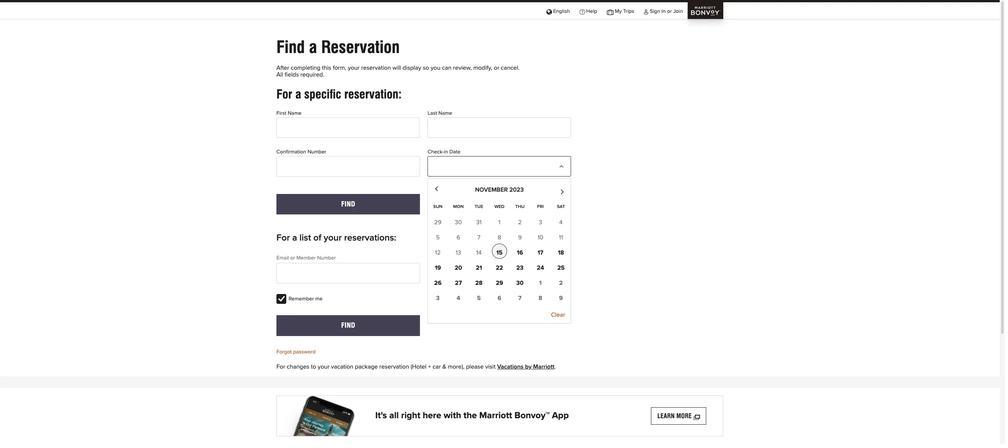 Task type: vqa. For each thing, say whether or not it's contained in the screenshot.
More),
yes



Task type: locate. For each thing, give the bounding box(es) containing it.
will
[[393, 65, 401, 71]]

0 vertical spatial number
[[308, 149, 326, 155]]

7 down 31
[[478, 234, 481, 240]]

tue, dec 5, 2023 cell
[[472, 289, 487, 304]]

1 horizontal spatial 6
[[498, 295, 502, 301]]

29
[[435, 219, 442, 225], [496, 280, 503, 286]]

9 inside cell
[[559, 295, 563, 301]]

5
[[436, 234, 440, 240], [477, 295, 481, 301]]

your for form,
[[348, 65, 360, 71]]

0 vertical spatial find button
[[277, 194, 420, 214]]

2 for from the top
[[277, 233, 290, 242]]

english
[[553, 9, 570, 14]]

wed
[[495, 204, 505, 209]]

30
[[455, 219, 462, 225], [517, 280, 524, 286]]

marriott right the the at the bottom left of page
[[479, 411, 512, 420]]

thu, nov 30, 2023 cell
[[513, 274, 528, 289]]

in
[[444, 149, 448, 155]]

0 horizontal spatial 9
[[518, 234, 522, 240]]

29 inside cell
[[496, 280, 503, 286]]

Email or Member Number text field
[[277, 263, 420, 283]]

help
[[587, 9, 598, 14]]

name right first at the top left
[[288, 111, 302, 116]]

Check-in Date text field
[[428, 156, 572, 177]]

5 down 28
[[477, 295, 481, 301]]

grid
[[428, 198, 572, 304]]

Confirmation Number text field
[[277, 156, 420, 177]]

remember me
[[289, 296, 323, 302]]

1 up fri, dec 8, 2023 cell
[[539, 280, 542, 286]]

2 vertical spatial for
[[277, 364, 285, 370]]

email
[[277, 255, 289, 261]]

help image
[[580, 9, 585, 14]]

2 find button from the top
[[277, 315, 420, 336]]

2 vertical spatial find
[[341, 321, 356, 329]]

7 for tue, nov 7, 2023 cell
[[478, 234, 481, 240]]

number right confirmation
[[308, 149, 326, 155]]

1 up wed, nov 8, 2023 cell at the bottom left
[[499, 219, 501, 225]]

fields
[[285, 72, 299, 78]]

opens in a new browser window. image
[[694, 413, 700, 420]]

0 vertical spatial 30
[[455, 219, 462, 225]]

0 vertical spatial 6
[[457, 234, 460, 240]]

1 vertical spatial marriott
[[479, 411, 512, 420]]

tue, nov 7, 2023 cell
[[478, 234, 481, 240]]

email or member number
[[277, 255, 336, 261]]

find for second find button from the top
[[341, 321, 356, 329]]

1 vertical spatial 9
[[559, 295, 563, 301]]

2 vertical spatial a
[[292, 233, 297, 242]]

11
[[559, 234, 563, 240]]

a for list
[[292, 233, 297, 242]]

2 up thu, nov 9, 2023 cell
[[518, 219, 522, 225]]

1 vertical spatial 7
[[519, 295, 522, 301]]

1 vertical spatial your
[[324, 233, 342, 242]]

0 horizontal spatial 5
[[436, 234, 440, 240]]

0 horizontal spatial name
[[288, 111, 302, 116]]

28
[[476, 280, 483, 286]]

sun, nov 12, 2023 cell
[[435, 250, 441, 256]]

1 vertical spatial find
[[341, 200, 356, 208]]

30 for thu, nov 30, 2023 "cell"
[[517, 280, 524, 286]]

remember
[[289, 296, 314, 302]]

30 for mon, oct 30, 2023 cell at the left of the page
[[455, 219, 462, 225]]

1 horizontal spatial marriott
[[533, 364, 555, 370]]

5 up 'sun, nov 12, 2023' "cell"
[[436, 234, 440, 240]]

sign in or join
[[650, 9, 683, 14]]

clear
[[551, 312, 565, 318]]

0 horizontal spatial 6
[[457, 234, 460, 240]]

sun, dec 3, 2023 cell
[[431, 289, 446, 304]]

9 up thu, nov 16, 2023 cell
[[518, 234, 522, 240]]

8 for wed, nov 8, 2023 cell at the bottom left
[[498, 234, 501, 240]]

0 vertical spatial or
[[667, 9, 672, 14]]

marriott right by
[[533, 364, 555, 370]]

1 vertical spatial 30
[[517, 280, 524, 286]]

0 vertical spatial your
[[348, 65, 360, 71]]

1 horizontal spatial 2
[[559, 280, 563, 286]]

can
[[442, 65, 452, 71]]

9 down sat, dec 2, 2023 cell
[[559, 295, 563, 301]]

6 for the wed, dec 6, 2023 cell
[[498, 295, 502, 301]]

1 vertical spatial 29
[[496, 280, 503, 286]]

sign in or join link
[[639, 2, 688, 20]]

arrow up image
[[559, 164, 565, 170]]

find for first find button
[[341, 200, 356, 208]]

your inside the after completing this form, your reservation will display so you can review, modify, or cancel. all fields required.
[[348, 65, 360, 71]]

7
[[478, 234, 481, 240], [519, 295, 522, 301]]

or right in
[[667, 9, 672, 14]]

3 inside cell
[[436, 295, 440, 301]]

name right the last
[[439, 111, 452, 116]]

0 vertical spatial 1
[[499, 219, 501, 225]]

6
[[457, 234, 460, 240], [498, 295, 502, 301]]

2 vertical spatial your
[[318, 364, 330, 370]]

wed, nov 22, 2023 cell
[[492, 259, 507, 274]]

please
[[466, 364, 484, 370]]

0 vertical spatial 8
[[498, 234, 501, 240]]

mon, nov 20, 2023 cell
[[451, 259, 466, 274]]

0 horizontal spatial 29
[[435, 219, 442, 225]]

3 up fri, nov 10, 2023 cell
[[539, 219, 542, 225]]

1 horizontal spatial 29
[[496, 280, 503, 286]]

0 vertical spatial 9
[[518, 234, 522, 240]]

17
[[538, 250, 544, 256]]

0 horizontal spatial 30
[[455, 219, 462, 225]]

8
[[498, 234, 501, 240], [539, 295, 543, 301]]

a for reservation
[[309, 37, 317, 57]]

number
[[308, 149, 326, 155], [317, 255, 336, 261]]

4
[[560, 219, 563, 225], [457, 295, 460, 301]]

1 vertical spatial 6
[[498, 295, 502, 301]]

1 inside cell
[[539, 280, 542, 286]]

your right to
[[318, 364, 330, 370]]

0 horizontal spatial 1
[[499, 219, 501, 225]]

last
[[428, 111, 437, 116]]

0 horizontal spatial 7
[[478, 234, 481, 240]]

specific
[[304, 87, 341, 102]]

3 down 26
[[436, 295, 440, 301]]

7 inside thu, dec 7, 2023 cell
[[519, 295, 522, 301]]

a up completing
[[309, 37, 317, 57]]

30 up thu, dec 7, 2023 cell on the bottom
[[517, 280, 524, 286]]

2 inside cell
[[559, 280, 563, 286]]

0 horizontal spatial 4
[[457, 295, 460, 301]]

1 vertical spatial 1
[[539, 280, 542, 286]]

1 horizontal spatial name
[[439, 111, 452, 116]]

1 vertical spatial for
[[277, 233, 290, 242]]

0 vertical spatial 7
[[478, 234, 481, 240]]

member
[[297, 255, 316, 261]]

or left cancel. in the top of the page
[[494, 65, 500, 71]]

or right email
[[290, 255, 295, 261]]

learn more link
[[651, 407, 707, 425]]

30 up mon, nov 6, 2023 cell
[[455, 219, 462, 225]]

0 vertical spatial 3
[[539, 219, 542, 225]]

help link
[[575, 2, 602, 20]]

clear button
[[547, 309, 572, 329]]

2
[[518, 219, 522, 225], [559, 280, 563, 286]]

for up email
[[277, 233, 290, 242]]

a left list
[[292, 233, 297, 242]]

grid containing 29
[[428, 198, 572, 304]]

your
[[348, 65, 360, 71], [324, 233, 342, 242], [318, 364, 330, 370]]

number right member
[[317, 255, 336, 261]]

2 vertical spatial or
[[290, 255, 295, 261]]

reservation left (hotel on the left of page
[[380, 364, 409, 370]]

sat, nov 25, 2023 cell
[[554, 259, 569, 274]]

1 horizontal spatial 5
[[477, 295, 481, 301]]

mon
[[453, 204, 464, 209]]

6 inside cell
[[498, 295, 502, 301]]

1 name from the left
[[288, 111, 302, 116]]

0 vertical spatial 2
[[518, 219, 522, 225]]

find a reservation
[[277, 37, 400, 57]]

modify,
[[474, 65, 493, 71]]

12
[[435, 250, 441, 256]]

your for of
[[324, 233, 342, 242]]

globe image
[[547, 9, 552, 14]]

26
[[434, 280, 442, 286]]

forgot password
[[277, 349, 316, 355]]

0 vertical spatial for
[[277, 87, 292, 102]]

marriott bonvoy™ app image
[[277, 396, 368, 436]]

1 horizontal spatial 8
[[539, 295, 543, 301]]

reservation inside the after completing this form, your reservation will display so you can review, modify, or cancel. all fields required.
[[361, 65, 391, 71]]

27
[[455, 280, 462, 286]]

9 for thu, nov 9, 2023 cell
[[518, 234, 522, 240]]

0 horizontal spatial 3
[[436, 295, 440, 301]]

0 horizontal spatial 8
[[498, 234, 501, 240]]

1
[[499, 219, 501, 225], [539, 280, 542, 286]]

2 name from the left
[[439, 111, 452, 116]]

a
[[309, 37, 317, 57], [295, 87, 301, 102], [292, 233, 297, 242]]

4 up 11 at the right of the page
[[560, 219, 563, 225]]

1 vertical spatial 2
[[559, 280, 563, 286]]

1 vertical spatial or
[[494, 65, 500, 71]]

3 for from the top
[[277, 364, 285, 370]]

8 up wed, nov 15, 2023 "cell"
[[498, 234, 501, 240]]

list
[[300, 233, 311, 242]]

2 down right 'icon'
[[559, 280, 563, 286]]

fri, nov 10, 2023 cell
[[538, 234, 544, 240]]

for up first at the top left
[[277, 87, 292, 102]]

8 inside cell
[[539, 295, 543, 301]]

1 horizontal spatial or
[[494, 65, 500, 71]]

forgot
[[277, 349, 292, 355]]

0 horizontal spatial or
[[290, 255, 295, 261]]

thu, dec 7, 2023 cell
[[513, 289, 528, 304]]

check-in date
[[428, 149, 461, 155]]

4 down 27
[[457, 295, 460, 301]]

sun, nov 5, 2023 cell
[[436, 234, 440, 240]]

all
[[389, 411, 399, 420]]

learn more
[[658, 413, 692, 420]]

find
[[277, 37, 305, 57], [341, 200, 356, 208], [341, 321, 356, 329]]

0 vertical spatial 4
[[560, 219, 563, 225]]

6 down wed, nov 29, 2023 cell
[[498, 295, 502, 301]]

reservation
[[361, 65, 391, 71], [380, 364, 409, 370]]

mon, nov 27, 2023 cell
[[451, 274, 466, 289]]

0 vertical spatial 29
[[435, 219, 442, 225]]

1 vertical spatial 3
[[436, 295, 440, 301]]

2 horizontal spatial or
[[667, 9, 672, 14]]

1 vertical spatial a
[[295, 87, 301, 102]]

2023
[[510, 187, 524, 193]]

.
[[555, 364, 556, 370]]

a for specific
[[295, 87, 301, 102]]

marriott
[[533, 364, 555, 370], [479, 411, 512, 420]]

2 for sat, dec 2, 2023 cell
[[559, 280, 563, 286]]

cancel.
[[501, 65, 520, 71]]

29 for sun, oct 29, 2023 cell
[[435, 219, 442, 225]]

1 vertical spatial find button
[[277, 315, 420, 336]]

tue, nov 14, 2023 cell
[[476, 250, 482, 256]]

your right 'of' at the bottom
[[324, 233, 342, 242]]

8 down "fri, dec 1, 2023" cell
[[539, 295, 543, 301]]

1 vertical spatial 5
[[477, 295, 481, 301]]

mon, oct 30, 2023 cell
[[455, 219, 462, 225]]

my
[[615, 9, 622, 14]]

21
[[476, 265, 482, 271]]

1 vertical spatial 4
[[457, 295, 460, 301]]

1 for "fri, dec 1, 2023" cell
[[539, 280, 542, 286]]

5 inside cell
[[477, 295, 481, 301]]

1 vertical spatial number
[[317, 255, 336, 261]]

more
[[677, 413, 692, 420]]

for down forgot
[[277, 364, 285, 370]]

29 up the wed, dec 6, 2023 cell
[[496, 280, 503, 286]]

1 horizontal spatial 1
[[539, 280, 542, 286]]

0 horizontal spatial 2
[[518, 219, 522, 225]]

more),
[[448, 364, 465, 370]]

0 vertical spatial 5
[[436, 234, 440, 240]]

0 vertical spatial a
[[309, 37, 317, 57]]

4 inside mon, dec 4, 2023 cell
[[457, 295, 460, 301]]

6 down mon, oct 30, 2023 cell at the left of the page
[[457, 234, 460, 240]]

it's all right here with the marriott bonvoy™ app
[[375, 411, 569, 420]]

wed, nov 1, 2023 cell
[[499, 219, 501, 225]]

reservation left will
[[361, 65, 391, 71]]

1 for from the top
[[277, 87, 292, 102]]

account image
[[644, 9, 649, 14]]

1 horizontal spatial 30
[[517, 280, 524, 286]]

0 vertical spatial find
[[277, 37, 305, 57]]

Last Name text field
[[428, 117, 572, 138]]

my trips
[[615, 9, 635, 14]]

29 up sun, nov 5, 2023 cell
[[435, 219, 442, 225]]

so
[[423, 65, 429, 71]]

required.
[[301, 72, 324, 78]]

a down fields
[[295, 87, 301, 102]]

30 inside "cell"
[[517, 280, 524, 286]]

1 vertical spatial 8
[[539, 295, 543, 301]]

1 horizontal spatial 7
[[519, 295, 522, 301]]

confirmation
[[277, 149, 306, 155]]

thu, nov 9, 2023 cell
[[518, 234, 522, 240]]

your right form,
[[348, 65, 360, 71]]

7 down thu, nov 30, 2023 "cell"
[[519, 295, 522, 301]]

0 vertical spatial reservation
[[361, 65, 391, 71]]

1 horizontal spatial 4
[[560, 219, 563, 225]]

1 horizontal spatial 3
[[539, 219, 542, 225]]

1 horizontal spatial 9
[[559, 295, 563, 301]]



Task type: describe. For each thing, give the bounding box(es) containing it.
forgot password link
[[277, 349, 316, 355]]

all
[[277, 72, 283, 78]]

join
[[674, 9, 683, 14]]

24
[[537, 265, 544, 271]]

visit
[[486, 364, 496, 370]]

or inside sign in or join link
[[667, 9, 672, 14]]

Password password field
[[428, 263, 572, 283]]

4 for mon, dec 4, 2023 cell
[[457, 295, 460, 301]]

after completing this form, your reservation will display so you can review, modify, or cancel. all fields required.
[[277, 65, 520, 78]]

wed, dec 6, 2023 cell
[[492, 289, 507, 304]]

0 vertical spatial marriott
[[533, 364, 555, 370]]

19
[[435, 265, 441, 271]]

9 for sat, dec 9, 2023 cell
[[559, 295, 563, 301]]

first
[[277, 111, 286, 116]]

16
[[517, 250, 523, 256]]

23
[[517, 265, 524, 271]]

1 find button from the top
[[277, 194, 420, 214]]

&
[[443, 364, 446, 370]]

25
[[558, 265, 565, 271]]

fri, dec 8, 2023 cell
[[533, 289, 548, 304]]

car
[[433, 364, 441, 370]]

1 for wed, nov 1, 2023 cell
[[499, 219, 501, 225]]

for for for a specific reservation:
[[277, 87, 292, 102]]

tue, nov 21, 2023 cell
[[472, 259, 487, 274]]

sun, nov 26, 2023 cell
[[431, 274, 446, 289]]

4 for sat, nov 4, 2023 cell
[[560, 219, 563, 225]]

vacations by marriott link
[[497, 364, 555, 370]]

sat
[[557, 204, 565, 209]]

reservations:
[[344, 233, 396, 242]]

suitcase image
[[607, 9, 614, 14]]

sat, dec 2, 2023 cell
[[554, 274, 569, 289]]

or inside the after completing this form, your reservation will display so you can review, modify, or cancel. all fields required.
[[494, 65, 500, 71]]

review,
[[453, 65, 472, 71]]

thu, nov 2, 2023 cell
[[518, 219, 522, 225]]

right
[[401, 411, 421, 420]]

13
[[456, 250, 461, 256]]

this
[[322, 65, 331, 71]]

password
[[293, 349, 316, 355]]

completing
[[291, 65, 321, 71]]

fri, nov 24, 2023 cell
[[533, 259, 548, 274]]

for a list of your reservations:
[[277, 233, 396, 242]]

my trips link
[[602, 2, 639, 20]]

10
[[538, 234, 544, 240]]

8 for fri, dec 8, 2023 cell
[[539, 295, 543, 301]]

password
[[428, 255, 450, 261]]

3 for fri, nov 3, 2023 cell
[[539, 219, 542, 225]]

31
[[476, 219, 482, 225]]

sun, oct 29, 2023 cell
[[435, 219, 442, 225]]

for changes to your vacation package reservation (hotel + car & more), please visit vacations by marriott .
[[277, 364, 556, 370]]

by
[[525, 364, 532, 370]]

fri, dec 1, 2023 cell
[[533, 274, 548, 289]]

mon, nov 13, 2023 cell
[[456, 250, 461, 256]]

sat, dec 9, 2023 cell
[[554, 289, 569, 304]]

0 horizontal spatial marriott
[[479, 411, 512, 420]]

package
[[355, 364, 378, 370]]

find for find a reservation
[[277, 37, 305, 57]]

with
[[444, 411, 461, 420]]

First Name text field
[[277, 117, 420, 138]]

sun, nov 19, 2023 cell
[[431, 259, 446, 274]]

thu, nov 16, 2023 cell
[[513, 243, 528, 259]]

15
[[497, 250, 503, 256]]

sat, nov 18, 2023 cell
[[554, 243, 569, 259]]

5 for tue, dec 5, 2023 cell
[[477, 295, 481, 301]]

fri, nov 3, 2023 cell
[[539, 219, 542, 225]]

of
[[314, 233, 322, 242]]

sat, nov 11, 2023 cell
[[559, 234, 563, 240]]

wed, nov 8, 2023 cell
[[498, 234, 501, 240]]

name for first name
[[288, 111, 302, 116]]

tue, oct 31, 2023 cell
[[476, 219, 482, 225]]

the
[[464, 411, 477, 420]]

learn
[[658, 413, 675, 420]]

it's
[[375, 411, 387, 420]]

display
[[403, 65, 421, 71]]

last name
[[428, 111, 452, 116]]

app
[[552, 411, 569, 420]]

trips
[[624, 9, 635, 14]]

sat, nov 4, 2023 cell
[[560, 219, 563, 225]]

tue
[[475, 204, 483, 209]]

for a specific reservation:
[[277, 87, 402, 102]]

+
[[428, 364, 431, 370]]

fri
[[537, 204, 544, 209]]

changes
[[287, 364, 310, 370]]

bonvoy™
[[515, 411, 550, 420]]

form,
[[333, 65, 346, 71]]

for for for a list of your reservations:
[[277, 233, 290, 242]]

me
[[315, 296, 323, 302]]

sign
[[650, 9, 660, 14]]

2 for thu, nov 2, 2023 cell
[[518, 219, 522, 225]]

in
[[662, 9, 666, 14]]

sun
[[433, 204, 443, 209]]

you
[[431, 65, 441, 71]]

thu
[[516, 204, 525, 209]]

1 vertical spatial reservation
[[380, 364, 409, 370]]

5 for sun, nov 5, 2023 cell
[[436, 234, 440, 240]]

check-
[[428, 149, 444, 155]]

7 for thu, dec 7, 2023 cell on the bottom
[[519, 295, 522, 301]]

confirmation number
[[277, 149, 326, 155]]

22
[[496, 265, 503, 271]]

29 for wed, nov 29, 2023 cell
[[496, 280, 503, 286]]

reservation
[[321, 37, 400, 57]]

20
[[455, 265, 462, 271]]

name for last name
[[439, 111, 452, 116]]

mon, nov 6, 2023 cell
[[457, 234, 460, 240]]

tue, nov 28, 2023 cell
[[472, 274, 487, 289]]

right image
[[558, 270, 564, 276]]

(hotel
[[411, 364, 427, 370]]

6 for mon, nov 6, 2023 cell
[[457, 234, 460, 240]]

fri, nov 17, 2023 cell
[[533, 243, 548, 259]]

3 for sun, dec 3, 2023 cell
[[436, 295, 440, 301]]

wed, nov 15, 2023 cell
[[492, 243, 507, 259]]

14
[[476, 250, 482, 256]]

thu, nov 23, 2023 cell
[[513, 259, 528, 274]]

date
[[450, 149, 461, 155]]

to
[[311, 364, 316, 370]]

mon, dec 4, 2023 cell
[[451, 289, 466, 304]]

after
[[277, 65, 289, 71]]

wed, nov 29, 2023 cell
[[492, 274, 507, 289]]



